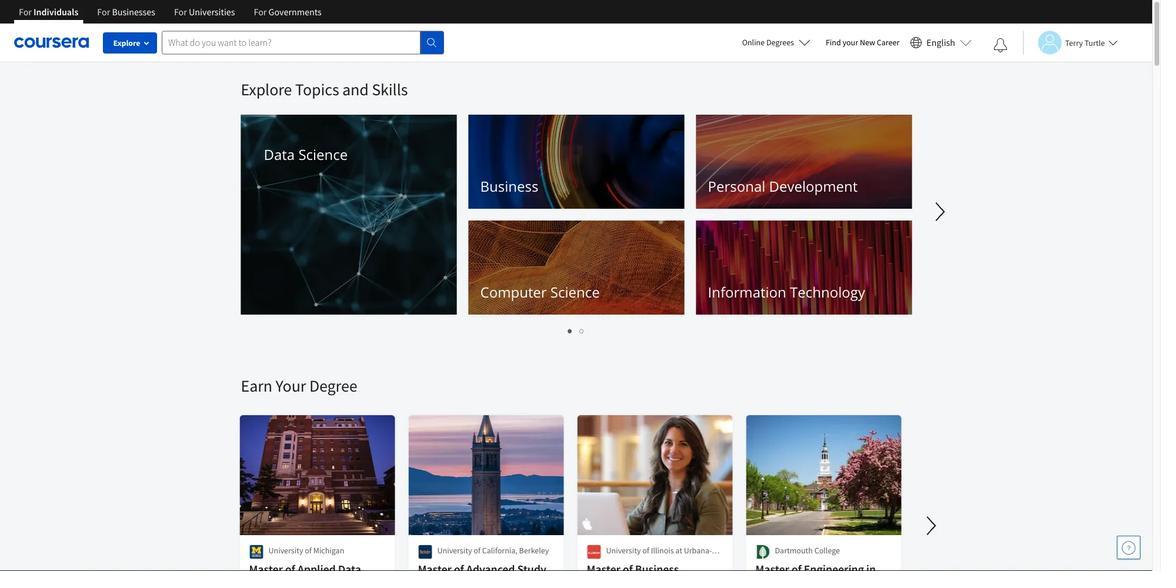 Task type: describe. For each thing, give the bounding box(es) containing it.
university for university of michigan
[[269, 546, 303, 556]]

list inside explore topics and skills carousel element
[[241, 324, 912, 337]]

for individuals
[[19, 6, 78, 18]]

governments
[[269, 6, 322, 18]]

individuals
[[34, 6, 78, 18]]

degrees
[[767, 37, 795, 48]]

urbana-
[[684, 546, 712, 556]]

and
[[343, 79, 369, 100]]

universities
[[189, 6, 235, 18]]

information
[[708, 283, 787, 302]]

information technology link
[[697, 221, 913, 315]]

university of michigan
[[269, 546, 345, 556]]

university for university of california, berkeley
[[438, 546, 472, 556]]

california,
[[482, 546, 518, 556]]

1
[[568, 325, 573, 336]]

earn
[[241, 376, 273, 396]]

for universities
[[174, 6, 235, 18]]

find your new career
[[826, 37, 900, 48]]

for for governments
[[254, 6, 267, 18]]

degree
[[310, 376, 358, 396]]

personal development link
[[697, 115, 913, 209]]

data science image
[[241, 115, 457, 315]]

science for computer science
[[551, 283, 600, 302]]

personal development
[[708, 177, 858, 196]]

terry turtle button
[[1024, 31, 1119, 54]]

dartmouth
[[775, 546, 813, 556]]

business image
[[469, 115, 685, 209]]

business link
[[469, 115, 685, 209]]

of for california,
[[474, 546, 481, 556]]

information technology
[[708, 283, 866, 302]]

skills
[[372, 79, 408, 100]]

for for businesses
[[97, 6, 110, 18]]

college
[[815, 546, 840, 556]]

university of illinois at urbana-champaign image
[[587, 545, 602, 560]]

show notifications image
[[994, 38, 1008, 52]]

dartmouth college
[[775, 546, 840, 556]]

computer
[[481, 283, 547, 302]]

university of california, berkeley link
[[408, 414, 565, 571]]

of for michigan
[[305, 546, 312, 556]]

explore button
[[103, 32, 157, 54]]

online degrees button
[[733, 29, 820, 55]]

find
[[826, 37, 841, 48]]

university of illinois at urbana- champaign
[[607, 546, 712, 568]]

explore for explore topics and skills
[[241, 79, 292, 100]]

banner navigation
[[9, 0, 331, 32]]

terry
[[1066, 37, 1084, 48]]

businesses
[[112, 6, 155, 18]]

data science link
[[241, 115, 457, 315]]

earn your degree carousel element
[[235, 340, 1162, 571]]



Task type: vqa. For each thing, say whether or not it's contained in the screenshot.
Occupation inside Work Experience Element
no



Task type: locate. For each thing, give the bounding box(es) containing it.
science up the 1 on the left bottom of page
[[551, 283, 600, 302]]

at
[[676, 546, 683, 556]]

topics
[[295, 79, 339, 100]]

university
[[269, 546, 303, 556], [438, 546, 472, 556], [607, 546, 641, 556]]

2 of from the left
[[474, 546, 481, 556]]

2
[[580, 325, 585, 336]]

1 horizontal spatial explore
[[241, 79, 292, 100]]

3 for from the left
[[174, 6, 187, 18]]

of left illinois
[[643, 546, 650, 556]]

1 horizontal spatial science
[[551, 283, 600, 302]]

0 horizontal spatial university
[[269, 546, 303, 556]]

0 vertical spatial science
[[299, 145, 348, 164]]

science
[[299, 145, 348, 164], [551, 283, 600, 302]]

2 button
[[576, 324, 588, 337]]

of inside university of illinois at urbana- champaign
[[643, 546, 650, 556]]

computer science link
[[469, 221, 685, 315]]

1 for from the left
[[19, 6, 32, 18]]

next slide image
[[918, 512, 946, 540]]

4 for from the left
[[254, 6, 267, 18]]

data
[[264, 145, 295, 164]]

earn your degree
[[241, 376, 358, 396]]

new
[[860, 37, 876, 48]]

development
[[770, 177, 858, 196]]

computer science
[[481, 283, 600, 302]]

for for universities
[[174, 6, 187, 18]]

of
[[305, 546, 312, 556], [474, 546, 481, 556], [643, 546, 650, 556]]

find your new career link
[[820, 35, 906, 50]]

university of illinois at urbana- champaign link
[[576, 414, 734, 571]]

business
[[481, 177, 539, 196]]

turtle
[[1085, 37, 1106, 48]]

for
[[19, 6, 32, 18], [97, 6, 110, 18], [174, 6, 187, 18], [254, 6, 267, 18]]

explore left "topics" at the top
[[241, 79, 292, 100]]

1 horizontal spatial university
[[438, 546, 472, 556]]

What do you want to learn? text field
[[162, 31, 421, 54]]

for businesses
[[97, 6, 155, 18]]

1 of from the left
[[305, 546, 312, 556]]

explore
[[113, 38, 140, 48], [241, 79, 292, 100]]

for governments
[[254, 6, 322, 18]]

university of california, berkeley
[[438, 546, 549, 556]]

explore topics and skills carousel element
[[235, 62, 1162, 340]]

for left individuals
[[19, 6, 32, 18]]

information technology image
[[697, 221, 913, 315]]

0 horizontal spatial science
[[299, 145, 348, 164]]

list containing 1
[[241, 324, 912, 337]]

michigan
[[314, 546, 345, 556]]

0 vertical spatial explore
[[113, 38, 140, 48]]

online degrees
[[743, 37, 795, 48]]

explore down for businesses on the top left
[[113, 38, 140, 48]]

2 horizontal spatial university
[[607, 546, 641, 556]]

terry turtle
[[1066, 37, 1106, 48]]

champaign
[[607, 557, 646, 568]]

2 for from the left
[[97, 6, 110, 18]]

for left universities
[[174, 6, 187, 18]]

university right university of michigan icon
[[269, 546, 303, 556]]

university right university of california, berkeley image
[[438, 546, 472, 556]]

for left businesses
[[97, 6, 110, 18]]

1 university from the left
[[269, 546, 303, 556]]

1 button
[[565, 324, 576, 337]]

english
[[927, 37, 956, 49]]

0 horizontal spatial of
[[305, 546, 312, 556]]

university inside "link"
[[438, 546, 472, 556]]

career
[[877, 37, 900, 48]]

computer science image
[[469, 221, 685, 315]]

explore inside dropdown button
[[113, 38, 140, 48]]

help center image
[[1122, 541, 1137, 555]]

your
[[276, 376, 306, 396]]

None search field
[[162, 31, 444, 54]]

data science
[[264, 145, 348, 164]]

3 of from the left
[[643, 546, 650, 556]]

of left "california," at the bottom left
[[474, 546, 481, 556]]

dartmouth college link
[[745, 414, 903, 571]]

science for data science
[[299, 145, 348, 164]]

of left michigan at bottom
[[305, 546, 312, 556]]

1 vertical spatial science
[[551, 283, 600, 302]]

illinois
[[651, 546, 674, 556]]

for for individuals
[[19, 6, 32, 18]]

next slide image
[[927, 198, 955, 226]]

of inside "link"
[[474, 546, 481, 556]]

university up the champaign
[[607, 546, 641, 556]]

online
[[743, 37, 765, 48]]

of for illinois
[[643, 546, 650, 556]]

1 horizontal spatial of
[[474, 546, 481, 556]]

2 university from the left
[[438, 546, 472, 556]]

technology
[[790, 283, 866, 302]]

university of california, berkeley image
[[418, 545, 433, 560]]

berkeley
[[519, 546, 549, 556]]

university of michigan link
[[239, 414, 396, 571]]

science right data
[[299, 145, 348, 164]]

university inside university of illinois at urbana- champaign
[[607, 546, 641, 556]]

your
[[843, 37, 859, 48]]

personal
[[708, 177, 766, 196]]

university of michigan image
[[249, 545, 264, 560]]

list
[[241, 324, 912, 337]]

explore for explore
[[113, 38, 140, 48]]

explore topics and skills
[[241, 79, 408, 100]]

1 vertical spatial explore
[[241, 79, 292, 100]]

0 horizontal spatial explore
[[113, 38, 140, 48]]

for left governments
[[254, 6, 267, 18]]

coursera image
[[14, 33, 89, 52]]

personal development image
[[697, 115, 913, 209]]

university for university of illinois at urbana- champaign
[[607, 546, 641, 556]]

dartmouth college image
[[756, 545, 771, 560]]

english button
[[906, 24, 977, 62]]

2 horizontal spatial of
[[643, 546, 650, 556]]

3 university from the left
[[607, 546, 641, 556]]



